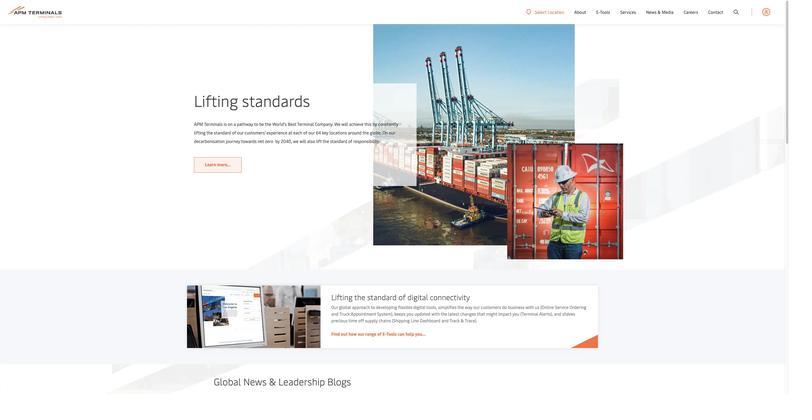 Task type: describe. For each thing, give the bounding box(es) containing it.
2 horizontal spatial and
[[555, 311, 562, 317]]

apmt container tracking banner image
[[187, 286, 321, 349]]

flexible
[[398, 305, 413, 311]]

blogs
[[328, 375, 351, 389]]

global
[[339, 305, 351, 311]]

1 horizontal spatial with
[[526, 305, 534, 311]]

0 horizontal spatial standard
[[214, 130, 231, 136]]

can
[[398, 331, 405, 337]]

trace).
[[465, 318, 478, 324]]

1 vertical spatial will
[[300, 138, 306, 144]]

1 you from the left
[[407, 311, 414, 317]]

shaves
[[563, 311, 576, 317]]

our inside lifting the standard of digital connectivity our global approach to developing flexible digital tools, simplifies the way our customers do business with us (online service ordering and truck appointment system), keeps you updated with the latest changes that might impact you (terminal alerts), and shaves precious time off supply chains (shipping line dashboard and track & trace).
[[474, 305, 480, 311]]

supply
[[365, 318, 378, 324]]

updated
[[415, 311, 431, 317]]

keeps
[[395, 311, 406, 317]]

customers
[[481, 305, 501, 311]]

we
[[293, 138, 299, 144]]

0 vertical spatial digital
[[408, 292, 428, 303]]

0 horizontal spatial by
[[275, 138, 280, 144]]

out
[[341, 331, 348, 337]]

we
[[335, 121, 341, 127]]

tools inside popup button
[[601, 9, 611, 15]]

the up approach in the bottom of the page
[[355, 292, 366, 303]]

terminals
[[204, 121, 223, 127]]

careers button
[[684, 0, 699, 24]]

learn
[[205, 162, 216, 168]]

2040,
[[281, 138, 292, 144]]

apm terminals employee image
[[508, 144, 624, 260]]

ordering
[[570, 305, 587, 311]]

our right "how"
[[358, 331, 365, 337]]

about
[[575, 9, 587, 15]]

appointment
[[351, 311, 376, 317]]

lifting
[[194, 130, 206, 136]]

our right the on
[[389, 130, 396, 136]]

chains
[[379, 318, 391, 324]]

media
[[662, 9, 674, 15]]

key
[[322, 130, 329, 136]]

journey
[[226, 138, 240, 144]]

0 horizontal spatial e-
[[383, 331, 387, 337]]

1 horizontal spatial and
[[442, 318, 449, 324]]

news inside popup button
[[647, 9, 657, 15]]

lifting the standard of digital connectivity our global approach to developing flexible digital tools, simplifies the way our customers do business with us (online service ordering and truck appointment system), keeps you updated with the latest changes that might impact you (terminal alerts), and shaves precious time off supply chains (shipping line dashboard and track & trace).
[[332, 292, 587, 324]]

(online
[[541, 305, 554, 311]]

us
[[535, 305, 540, 311]]

global news & leadership blogs
[[214, 375, 351, 389]]

towards
[[241, 138, 257, 144]]

pathway
[[237, 121, 253, 127]]

1 vertical spatial standard
[[330, 138, 347, 144]]

e- inside popup button
[[597, 9, 601, 15]]

precious
[[332, 318, 348, 324]]

lifting for lifting the standard of digital connectivity our global approach to developing flexible digital tools, simplifies the way our customers do business with us (online service ordering and truck appointment system), keeps you updated with the latest changes that might impact you (terminal alerts), and shaves precious time off supply chains (shipping line dashboard and track & trace).
[[332, 292, 353, 303]]

more...
[[217, 162, 231, 168]]

alerts),
[[540, 311, 553, 317]]

on
[[383, 130, 388, 136]]

at
[[289, 130, 292, 136]]

approach
[[352, 305, 370, 311]]

news & media
[[647, 9, 674, 15]]

the right be
[[265, 121, 272, 127]]

world's
[[272, 121, 287, 127]]

each
[[294, 130, 302, 136]]

off
[[359, 318, 364, 324]]

way
[[465, 305, 473, 311]]

lifting standards
[[194, 90, 310, 111]]

select location
[[535, 9, 565, 15]]

constantly
[[378, 121, 399, 127]]

0 horizontal spatial tools
[[387, 331, 397, 337]]

e-tools
[[597, 9, 611, 15]]

the left way in the right of the page
[[458, 305, 464, 311]]

might
[[486, 311, 498, 317]]

the up responsibility.
[[363, 130, 369, 136]]

be
[[259, 121, 264, 127]]

about button
[[575, 0, 587, 24]]

how
[[349, 331, 357, 337]]

best
[[288, 121, 296, 127]]

track
[[450, 318, 460, 324]]

0 horizontal spatial and
[[332, 311, 339, 317]]

experience
[[267, 130, 288, 136]]

locations
[[330, 130, 347, 136]]

& inside lifting the standard of digital connectivity our global approach to developing flexible digital tools, simplifies the way our customers do business with us (online service ordering and truck appointment system), keeps you updated with the latest changes that might impact you (terminal alerts), and shaves precious time off supply chains (shipping line dashboard and track & trace).
[[461, 318, 464, 324]]

changes
[[461, 311, 476, 317]]

globe.
[[370, 130, 382, 136]]

help
[[406, 331, 415, 337]]

company.
[[315, 121, 334, 127]]

a
[[234, 121, 236, 127]]

line
[[411, 318, 419, 324]]

on
[[228, 121, 233, 127]]

learn more... link
[[194, 157, 242, 173]]

find
[[332, 331, 340, 337]]

global
[[214, 375, 241, 389]]

that
[[477, 311, 485, 317]]

do
[[503, 305, 507, 311]]

achieve
[[349, 121, 364, 127]]

range
[[366, 331, 377, 337]]



Task type: vqa. For each thing, say whether or not it's contained in the screenshot.
to inside the THE LIFTING THE STANDARD OF DIGITAL CONNECTIVITY OUR GLOBAL APPROACH TO DEVELOPING FLEXIBLE DIGITAL TOOLS, SIMPLIFIES THE WAY OUR CUSTOMERS DO BUSINESS WITH US (ONLINE SERVICE ORDERING AND TRUCK APPOINTMENT SYSTEM), KEEPS YOU UPDATED WITH THE LATEST CHANGES THAT MIGHT IMPACT YOU (TERMINAL ALERTS), AND SHAVES PRECIOUS TIME OFF SUPPLY CHAINS (SHIPPING LINE DASHBOARD AND TRACK & TRACE).
yes



Task type: locate. For each thing, give the bounding box(es) containing it.
e-
[[597, 9, 601, 15], [383, 331, 387, 337]]

find out how our range of e-tools can help you...
[[332, 331, 426, 337]]

64
[[316, 130, 321, 136]]

by
[[373, 121, 377, 127], [275, 138, 280, 144]]

0 vertical spatial news
[[647, 9, 657, 15]]

0 vertical spatial &
[[658, 9, 661, 15]]

1 horizontal spatial lifting
[[332, 292, 353, 303]]

tools left can
[[387, 331, 397, 337]]

you
[[407, 311, 414, 317], [513, 311, 520, 317]]

of up flexible on the right bottom of the page
[[399, 292, 406, 303]]

lifting inside lifting the standard of digital connectivity our global approach to developing flexible digital tools, simplifies the way our customers do business with us (online service ordering and truck appointment system), keeps you updated with the latest changes that might impact you (terminal alerts), and shaves precious time off supply chains (shipping line dashboard and track & trace).
[[332, 292, 353, 303]]

to inside lifting the standard of digital connectivity our global approach to developing flexible digital tools, simplifies the way our customers do business with us (online service ordering and truck appointment system), keeps you updated with the latest changes that might impact you (terminal alerts), and shaves precious time off supply chains (shipping line dashboard and track & trace).
[[371, 305, 375, 311]]

0 vertical spatial tools
[[601, 9, 611, 15]]

and
[[332, 311, 339, 317], [555, 311, 562, 317], [442, 318, 449, 324]]

e- right about
[[597, 9, 601, 15]]

standard down is
[[214, 130, 231, 136]]

2 vertical spatial standard
[[368, 292, 397, 303]]

to up appointment
[[371, 305, 375, 311]]

net
[[258, 138, 264, 144]]

select
[[535, 9, 547, 15]]

the down simplifies
[[441, 311, 448, 317]]

2 horizontal spatial standard
[[368, 292, 397, 303]]

1 horizontal spatial &
[[461, 318, 464, 324]]

1 horizontal spatial standard
[[330, 138, 347, 144]]

service
[[555, 305, 569, 311]]

1 vertical spatial digital
[[414, 305, 426, 311]]

select location button
[[527, 9, 565, 15]]

to
[[254, 121, 258, 127], [371, 305, 375, 311]]

leadership
[[279, 375, 325, 389]]

you down flexible on the right bottom of the page
[[407, 311, 414, 317]]

system),
[[377, 311, 394, 317]]

1 vertical spatial by
[[275, 138, 280, 144]]

2 horizontal spatial &
[[658, 9, 661, 15]]

e- down chains
[[383, 331, 387, 337]]

tools left services
[[601, 9, 611, 15]]

of
[[232, 130, 236, 136], [304, 130, 308, 136], [349, 138, 353, 144], [399, 292, 406, 303], [378, 331, 382, 337]]

and down our in the left bottom of the page
[[332, 311, 339, 317]]

the up decarbonisation
[[207, 130, 213, 136]]

lifting up "terminals"
[[194, 90, 238, 111]]

1 vertical spatial with
[[432, 311, 440, 317]]

with down tools,
[[432, 311, 440, 317]]

0 horizontal spatial news
[[244, 375, 267, 389]]

2 vertical spatial &
[[269, 375, 276, 389]]

will
[[342, 121, 348, 127], [300, 138, 306, 144]]

time
[[349, 318, 358, 324]]

1 horizontal spatial will
[[342, 121, 348, 127]]

responsibility.
[[354, 138, 380, 144]]

0 horizontal spatial lifting
[[194, 90, 238, 111]]

1 horizontal spatial to
[[371, 305, 375, 311]]

the right lift
[[323, 138, 329, 144]]

standards
[[242, 90, 310, 111]]

0 vertical spatial with
[[526, 305, 534, 311]]

apm terminals is on a pathway to be the world's best terminal company. we will achieve this by constantly lifting the standard of our customers' experience at each of our 64 key locations around the globe. on our decarbonisation journey towards net zero  by 2040, we will also lift the standard of responsibility.
[[194, 121, 399, 144]]

0 horizontal spatial &
[[269, 375, 276, 389]]

location
[[548, 9, 565, 15]]

1 horizontal spatial you
[[513, 311, 520, 317]]

will right we on the left top of the page
[[342, 121, 348, 127]]

and left the track
[[442, 318, 449, 324]]

of right range
[[378, 331, 382, 337]]

truck
[[340, 311, 350, 317]]

our down pathway
[[237, 130, 244, 136]]

lifting up global
[[332, 292, 353, 303]]

terminal
[[297, 121, 314, 127]]

0 vertical spatial by
[[373, 121, 377, 127]]

careers
[[684, 9, 699, 15]]

standard inside lifting the standard of digital connectivity our global approach to developing flexible digital tools, simplifies the way our customers do business with us (online service ordering and truck appointment system), keeps you updated with the latest changes that might impact you (terminal alerts), and shaves precious time off supply chains (shipping line dashboard and track & trace).
[[368, 292, 397, 303]]

(terminal
[[521, 311, 539, 317]]

contact button
[[709, 0, 724, 24]]

1 vertical spatial &
[[461, 318, 464, 324]]

0 vertical spatial to
[[254, 121, 258, 127]]

to inside apm terminals is on a pathway to be the world's best terminal company. we will achieve this by constantly lifting the standard of our customers' experience at each of our 64 key locations around the globe. on our decarbonisation journey towards net zero  by 2040, we will also lift the standard of responsibility.
[[254, 121, 258, 127]]

of down around
[[349, 138, 353, 144]]

0 horizontal spatial to
[[254, 121, 258, 127]]

of inside lifting the standard of digital connectivity our global approach to developing flexible digital tools, simplifies the way our customers do business with us (online service ordering and truck appointment system), keeps you updated with the latest changes that might impact you (terminal alerts), and shaves precious time off supply chains (shipping line dashboard and track & trace).
[[399, 292, 406, 303]]

1 vertical spatial tools
[[387, 331, 397, 337]]

you down business
[[513, 311, 520, 317]]

1 horizontal spatial by
[[373, 121, 377, 127]]

you...
[[415, 331, 426, 337]]

of right each
[[304, 130, 308, 136]]

to left be
[[254, 121, 258, 127]]

digital up updated
[[414, 305, 426, 311]]

simplifies
[[438, 305, 457, 311]]

will right we
[[300, 138, 306, 144]]

services button
[[621, 0, 637, 24]]

0 horizontal spatial will
[[300, 138, 306, 144]]

0 vertical spatial lifting
[[194, 90, 238, 111]]

decarbonisation
[[194, 138, 225, 144]]

1 horizontal spatial e-
[[597, 9, 601, 15]]

contact
[[709, 9, 724, 15]]

(shipping
[[392, 318, 410, 324]]

dashboard
[[420, 318, 441, 324]]

the
[[265, 121, 272, 127], [207, 130, 213, 136], [363, 130, 369, 136], [323, 138, 329, 144], [355, 292, 366, 303], [458, 305, 464, 311], [441, 311, 448, 317]]

by right this
[[373, 121, 377, 127]]

of down a
[[232, 130, 236, 136]]

connectivity
[[430, 292, 470, 303]]

digital up flexible on the right bottom of the page
[[408, 292, 428, 303]]

standard up developing
[[368, 292, 397, 303]]

our left '64'
[[309, 130, 315, 136]]

lifting for lifting standards
[[194, 90, 238, 111]]

1 horizontal spatial news
[[647, 9, 657, 15]]

our
[[237, 130, 244, 136], [309, 130, 315, 136], [389, 130, 396, 136], [474, 305, 480, 311], [358, 331, 365, 337]]

with
[[526, 305, 534, 311], [432, 311, 440, 317]]

latest
[[449, 311, 460, 317]]

1 vertical spatial news
[[244, 375, 267, 389]]

& inside popup button
[[658, 9, 661, 15]]

is
[[224, 121, 227, 127]]

1 horizontal spatial tools
[[601, 9, 611, 15]]

lifting
[[194, 90, 238, 111], [332, 292, 353, 303]]

&
[[658, 9, 661, 15], [461, 318, 464, 324], [269, 375, 276, 389]]

around
[[348, 130, 362, 136]]

impact
[[499, 311, 512, 317]]

developing
[[376, 305, 397, 311]]

and down service
[[555, 311, 562, 317]]

learn more...
[[205, 162, 231, 168]]

lift
[[316, 138, 322, 144]]

standard down locations
[[330, 138, 347, 144]]

our right way in the right of the page
[[474, 305, 480, 311]]

0 vertical spatial standard
[[214, 130, 231, 136]]

with up (terminal on the bottom right
[[526, 305, 534, 311]]

0 vertical spatial e-
[[597, 9, 601, 15]]

apm
[[194, 121, 203, 127]]

by down experience
[[275, 138, 280, 144]]

news & media button
[[647, 0, 674, 24]]

tools,
[[427, 305, 437, 311]]

tools
[[601, 9, 611, 15], [387, 331, 397, 337]]

1 vertical spatial to
[[371, 305, 375, 311]]

0 vertical spatial will
[[342, 121, 348, 127]]

standard
[[214, 130, 231, 136], [330, 138, 347, 144], [368, 292, 397, 303]]

0 horizontal spatial with
[[432, 311, 440, 317]]

news
[[647, 9, 657, 15], [244, 375, 267, 389]]

services
[[621, 9, 637, 15]]

digital
[[408, 292, 428, 303], [414, 305, 426, 311]]

our
[[332, 305, 338, 311]]

this
[[365, 121, 372, 127]]

2 you from the left
[[513, 311, 520, 317]]

1 vertical spatial e-
[[383, 331, 387, 337]]

0 horizontal spatial you
[[407, 311, 414, 317]]

e-tools button
[[597, 0, 611, 24]]

1 vertical spatial lifting
[[332, 292, 353, 303]]



